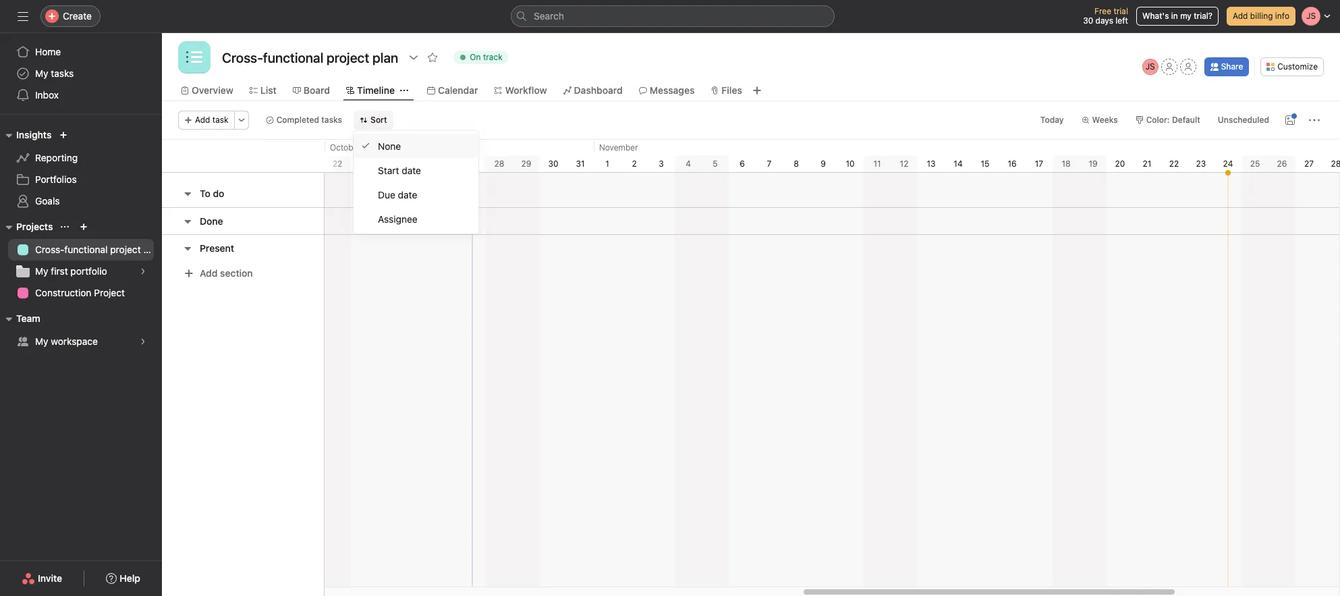 Task type: vqa. For each thing, say whether or not it's contained in the screenshot.
SEE DETAILS, CUCOMBER image
no



Task type: describe. For each thing, give the bounding box(es) containing it.
november
[[599, 142, 638, 153]]

completed
[[277, 115, 319, 125]]

share
[[1222, 61, 1244, 72]]

portfolios
[[35, 173, 77, 185]]

teams element
[[0, 306, 162, 355]]

what's
[[1143, 11, 1170, 21]]

my workspace
[[35, 336, 98, 347]]

none link
[[354, 134, 479, 158]]

my for my tasks
[[35, 68, 48, 79]]

search button
[[511, 5, 835, 27]]

files link
[[711, 83, 743, 98]]

new image
[[60, 131, 68, 139]]

first
[[51, 265, 68, 277]]

my workspace link
[[8, 331, 154, 352]]

weeks
[[1093, 115, 1118, 125]]

6
[[740, 159, 745, 169]]

search
[[534, 10, 564, 22]]

team
[[16, 313, 40, 324]]

track
[[483, 52, 503, 62]]

26
[[1278, 159, 1288, 169]]

weeks button
[[1076, 111, 1124, 130]]

sort
[[371, 115, 387, 125]]

add for add section
[[200, 267, 218, 279]]

today
[[1041, 115, 1064, 125]]

add billing info button
[[1227, 7, 1296, 26]]

start date link
[[354, 158, 479, 182]]

tasks for completed tasks
[[322, 115, 342, 125]]

timeline link
[[346, 83, 395, 98]]

1 24 from the left
[[387, 159, 397, 169]]

see details, my workspace image
[[139, 338, 147, 346]]

20
[[1116, 159, 1126, 169]]

19
[[1089, 159, 1098, 169]]

what's in my trial? button
[[1137, 7, 1219, 26]]

to do
[[200, 188, 224, 199]]

on
[[470, 52, 481, 62]]

workspace
[[51, 336, 98, 347]]

free
[[1095, 6, 1112, 16]]

3
[[659, 159, 664, 169]]

2 22 from the left
[[1170, 159, 1179, 169]]

my tasks link
[[8, 63, 154, 84]]

show options image
[[409, 52, 419, 63]]

collapse task list for the section present image
[[182, 243, 193, 253]]

completed tasks
[[277, 115, 342, 125]]

goals link
[[8, 190, 154, 212]]

start date
[[378, 164, 421, 176]]

12
[[900, 159, 909, 169]]

1 25 from the left
[[414, 159, 423, 169]]

cross-functional project plan
[[35, 244, 162, 255]]

projects element
[[0, 215, 162, 306]]

present button
[[200, 236, 234, 260]]

project
[[94, 287, 125, 298]]

color: default button
[[1130, 111, 1207, 130]]

21
[[1143, 159, 1152, 169]]

show options, current sort, top image
[[61, 223, 69, 231]]

cross-
[[35, 244, 64, 255]]

billing
[[1251, 11, 1274, 21]]

team button
[[0, 311, 40, 327]]

help
[[120, 572, 140, 584]]

1 28 from the left
[[495, 159, 505, 169]]

2 24 from the left
[[1224, 159, 1234, 169]]

trial?
[[1194, 11, 1213, 21]]

js
[[1146, 61, 1156, 72]]

global element
[[0, 33, 162, 114]]

dashboard link
[[563, 83, 623, 98]]

construction
[[35, 287, 91, 298]]

construction project
[[35, 287, 125, 298]]

date for due date
[[398, 189, 417, 200]]

due date link
[[354, 182, 479, 207]]

2 25 from the left
[[1251, 159, 1261, 169]]

reporting
[[35, 152, 78, 163]]

add task button
[[178, 111, 235, 130]]

1
[[606, 159, 609, 169]]

plan
[[143, 244, 162, 255]]

collapse task list for the section to do image
[[182, 188, 193, 199]]

add section
[[200, 267, 253, 279]]

present
[[200, 242, 234, 253]]

more actions image
[[237, 116, 245, 124]]

on track button
[[448, 48, 514, 67]]

workflow link
[[494, 83, 547, 98]]

invite
[[38, 572, 62, 584]]

my first portfolio
[[35, 265, 107, 277]]

timeline
[[357, 84, 395, 96]]

board link
[[293, 83, 330, 98]]

add tab image
[[752, 85, 763, 96]]

8
[[794, 159, 799, 169]]

what's in my trial?
[[1143, 11, 1213, 21]]

in
[[1172, 11, 1179, 21]]

section
[[220, 267, 253, 279]]

to do button
[[200, 182, 224, 206]]



Task type: locate. For each thing, give the bounding box(es) containing it.
add inside add task button
[[195, 115, 210, 125]]

24
[[387, 159, 397, 169], [1224, 159, 1234, 169]]

1 vertical spatial tasks
[[322, 115, 342, 125]]

15
[[981, 159, 990, 169]]

files
[[722, 84, 743, 96]]

color: default
[[1147, 115, 1201, 125]]

task
[[213, 115, 229, 125]]

home
[[35, 46, 61, 57]]

0 vertical spatial 30
[[1084, 16, 1094, 26]]

cross-functional project plan link
[[8, 239, 162, 261]]

list image
[[186, 49, 203, 65]]

2 vertical spatial add
[[200, 267, 218, 279]]

my first portfolio link
[[8, 261, 154, 282]]

30 left 31 at the top of the page
[[548, 159, 559, 169]]

color:
[[1147, 115, 1170, 125]]

help button
[[97, 566, 149, 591]]

1 22 from the left
[[333, 159, 342, 169]]

30 inside free trial 30 days left
[[1084, 16, 1094, 26]]

info
[[1276, 11, 1290, 21]]

collapse task list for the section done image
[[182, 216, 193, 226]]

24 right "23"
[[1224, 159, 1234, 169]]

1 vertical spatial 30
[[548, 159, 559, 169]]

tasks
[[51, 68, 74, 79], [322, 115, 342, 125]]

hide sidebar image
[[18, 11, 28, 22]]

0 horizontal spatial 28
[[495, 159, 505, 169]]

tasks up the october
[[322, 115, 342, 125]]

1 horizontal spatial 24
[[1224, 159, 1234, 169]]

calendar link
[[427, 83, 478, 98]]

none
[[378, 140, 401, 152]]

done button
[[200, 209, 223, 233]]

construction project link
[[8, 282, 154, 304]]

my for my workspace
[[35, 336, 48, 347]]

2 28 from the left
[[1332, 159, 1341, 169]]

1 my from the top
[[35, 68, 48, 79]]

list
[[260, 84, 277, 96]]

add
[[1233, 11, 1248, 21], [195, 115, 210, 125], [200, 267, 218, 279]]

create
[[63, 10, 92, 22]]

dashboard
[[574, 84, 623, 96]]

31
[[576, 159, 585, 169]]

portfolio
[[70, 265, 107, 277]]

0 horizontal spatial tasks
[[51, 68, 74, 79]]

my inside projects element
[[35, 265, 48, 277]]

my inside teams element
[[35, 336, 48, 347]]

1 horizontal spatial 25
[[1251, 159, 1261, 169]]

add inside add billing info button
[[1233, 11, 1248, 21]]

date right due
[[398, 189, 417, 200]]

2 vertical spatial my
[[35, 336, 48, 347]]

1 vertical spatial my
[[35, 265, 48, 277]]

0 vertical spatial tasks
[[51, 68, 74, 79]]

0 horizontal spatial 24
[[387, 159, 397, 169]]

messages
[[650, 84, 695, 96]]

25 left 26
[[1251, 159, 1261, 169]]

11
[[874, 159, 881, 169]]

28 left 29
[[495, 159, 505, 169]]

on track
[[470, 52, 503, 62]]

insights button
[[0, 127, 52, 143]]

js button
[[1143, 59, 1159, 75]]

28 right 27
[[1332, 159, 1341, 169]]

functional
[[64, 244, 108, 255]]

overview
[[192, 84, 233, 96]]

inbox link
[[8, 84, 154, 106]]

search list box
[[511, 5, 835, 27]]

october
[[330, 142, 361, 153]]

unscheduled
[[1218, 115, 1270, 125]]

add for add billing info
[[1233, 11, 1248, 21]]

customize
[[1278, 61, 1318, 72]]

save options image
[[1285, 115, 1296, 126]]

17
[[1035, 159, 1044, 169]]

tasks inside global element
[[51, 68, 74, 79]]

date right the start
[[402, 164, 421, 176]]

3 my from the top
[[35, 336, 48, 347]]

24 down none
[[387, 159, 397, 169]]

portfolios link
[[8, 169, 154, 190]]

new project or portfolio image
[[80, 223, 88, 231]]

22 down the october
[[333, 159, 342, 169]]

22 right 21
[[1170, 159, 1179, 169]]

my inside global element
[[35, 68, 48, 79]]

date for start date
[[402, 164, 421, 176]]

left
[[1116, 16, 1129, 26]]

date
[[402, 164, 421, 176], [398, 189, 417, 200]]

add left task
[[195, 115, 210, 125]]

0 horizontal spatial 30
[[548, 159, 559, 169]]

tab actions image
[[400, 86, 408, 95]]

my tasks
[[35, 68, 74, 79]]

due date
[[378, 189, 417, 200]]

list link
[[250, 83, 277, 98]]

add down present button
[[200, 267, 218, 279]]

1 horizontal spatial 30
[[1084, 16, 1094, 26]]

start
[[378, 164, 399, 176]]

inbox
[[35, 89, 59, 101]]

create button
[[41, 5, 101, 27]]

10
[[846, 159, 855, 169]]

0 vertical spatial add
[[1233, 11, 1248, 21]]

16
[[1008, 159, 1017, 169]]

30
[[1084, 16, 1094, 26], [548, 159, 559, 169]]

add billing info
[[1233, 11, 1290, 21]]

my for my first portfolio
[[35, 265, 48, 277]]

messages link
[[639, 83, 695, 98]]

done
[[200, 215, 223, 226]]

do
[[213, 188, 224, 199]]

1 horizontal spatial 28
[[1332, 159, 1341, 169]]

1 horizontal spatial tasks
[[322, 115, 342, 125]]

unscheduled button
[[1212, 111, 1276, 130]]

0 horizontal spatial 22
[[333, 159, 342, 169]]

projects button
[[0, 219, 53, 235]]

30 left days on the top of page
[[1084, 16, 1094, 26]]

days
[[1096, 16, 1114, 26]]

add for add task
[[195, 115, 210, 125]]

overview link
[[181, 83, 233, 98]]

my down team at the left bottom of page
[[35, 336, 48, 347]]

0 horizontal spatial 25
[[414, 159, 423, 169]]

1 vertical spatial date
[[398, 189, 417, 200]]

insights
[[16, 129, 52, 140]]

add inside add section button
[[200, 267, 218, 279]]

14
[[954, 159, 963, 169]]

add left "billing"
[[1233, 11, 1248, 21]]

25 down none link
[[414, 159, 423, 169]]

7
[[767, 159, 772, 169]]

1 horizontal spatial 22
[[1170, 159, 1179, 169]]

reporting link
[[8, 147, 154, 169]]

2
[[632, 159, 637, 169]]

my left first
[[35, 265, 48, 277]]

9
[[821, 159, 826, 169]]

add section button
[[178, 261, 258, 286]]

tasks inside 'dropdown button'
[[322, 115, 342, 125]]

add task
[[195, 115, 229, 125]]

workflow
[[505, 84, 547, 96]]

18
[[1062, 159, 1071, 169]]

project
[[110, 244, 141, 255]]

None text field
[[219, 45, 402, 70]]

insights element
[[0, 123, 162, 215]]

2 my from the top
[[35, 265, 48, 277]]

29
[[522, 159, 532, 169]]

default
[[1173, 115, 1201, 125]]

tasks down home
[[51, 68, 74, 79]]

my up inbox
[[35, 68, 48, 79]]

november 1
[[599, 142, 638, 169]]

1 vertical spatial add
[[195, 115, 210, 125]]

tasks for my tasks
[[51, 68, 74, 79]]

share button
[[1205, 57, 1250, 76]]

0 vertical spatial my
[[35, 68, 48, 79]]

completed tasks button
[[260, 111, 348, 130]]

trial
[[1114, 6, 1129, 16]]

0 vertical spatial date
[[402, 164, 421, 176]]

see details, my first portfolio image
[[139, 267, 147, 275]]

more actions image
[[1310, 115, 1320, 126]]

add to starred image
[[428, 52, 438, 63]]



